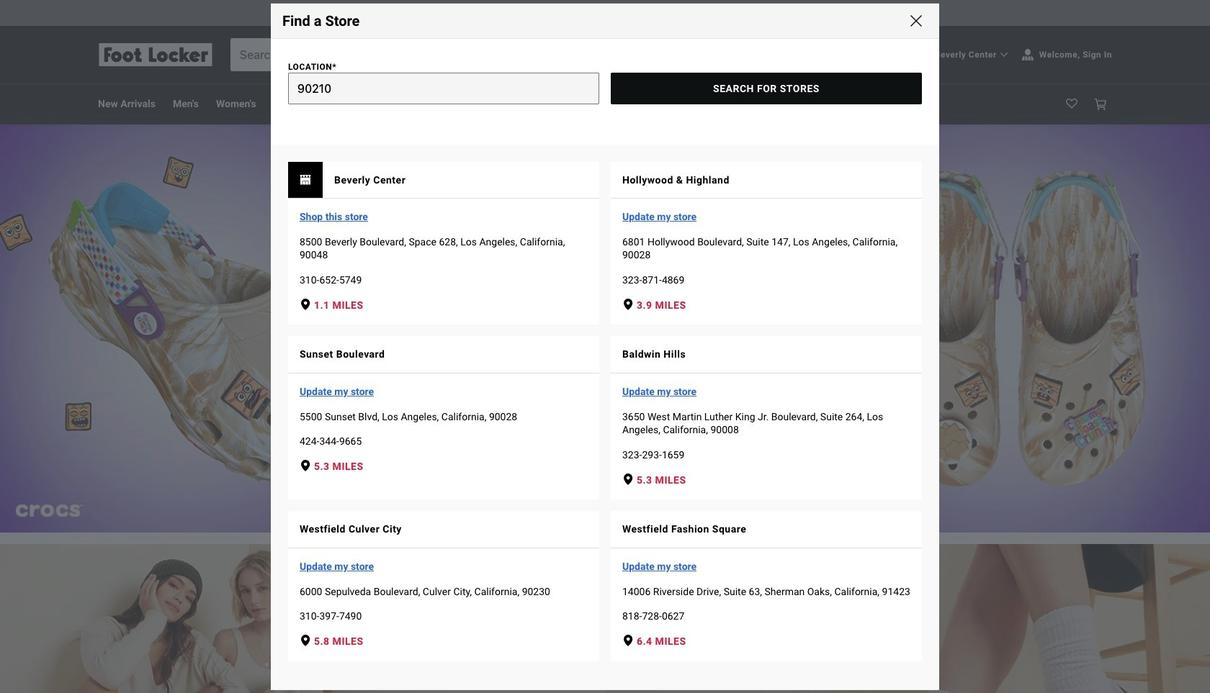Task type: vqa. For each thing, say whether or not it's contained in the screenshot.
'Cart: 0 items' Icon at the right top
yes



Task type: locate. For each thing, give the bounding box(es) containing it.
none search field search
[[231, 38, 903, 71]]

my favorites image
[[1066, 98, 1078, 110]]

more information about up to 25% off | shop sale promotion image
[[668, 7, 679, 18]]

none search field enter address, city or post code
[[277, 61, 922, 116]]

None search field
[[231, 38, 903, 71], [277, 61, 922, 116]]

dialog
[[271, 3, 939, 691]]

Search search field
[[231, 39, 902, 70]]

add some flavor to your day-to-day look with these cinnamon toasted crocs. shop crocs x ctc image
[[0, 124, 1210, 533]]

close find a store image
[[911, 15, 922, 26]]

toolbar
[[98, 84, 808, 124]]



Task type: describe. For each thing, give the bounding box(es) containing it.
foot locker logo links to the home page image
[[98, 43, 213, 66]]

primary element
[[86, 84, 1124, 124]]

cart: 0 items image
[[1095, 98, 1106, 110]]

this month, it's all about premium styles she loves. shop women's image
[[0, 544, 1210, 694]]

Enter address, city or post code search field
[[288, 72, 599, 104]]



